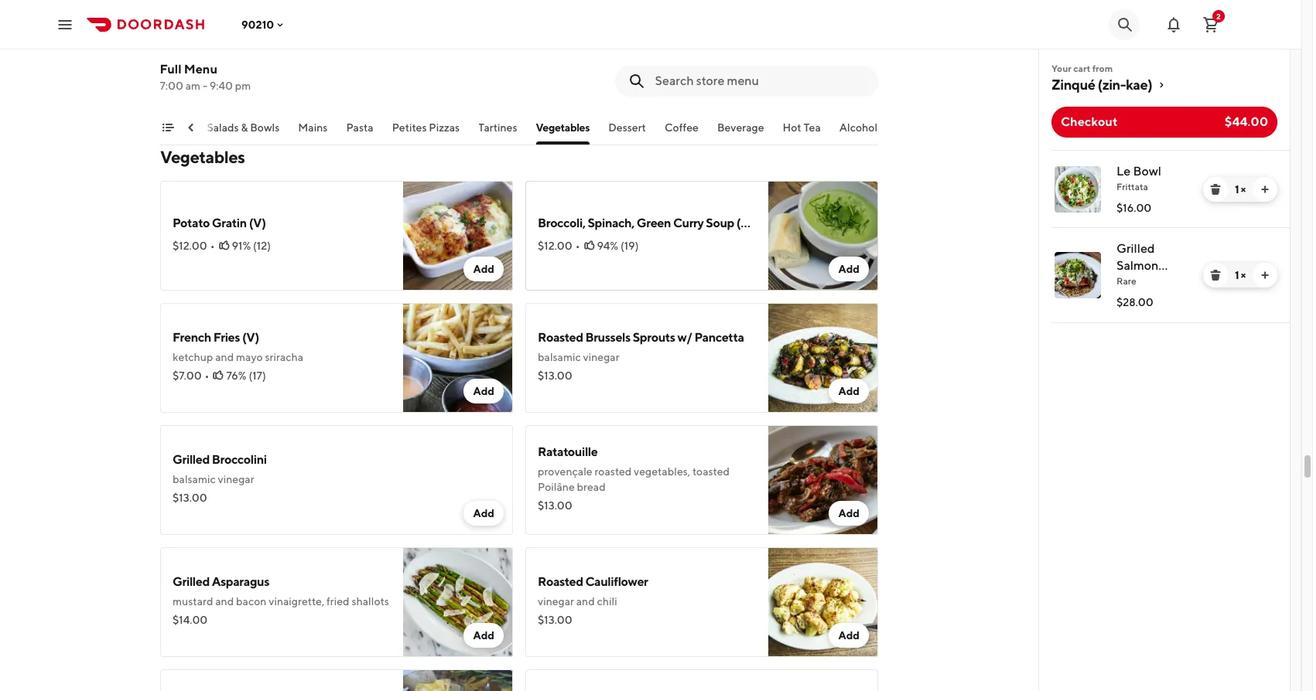 Task type: describe. For each thing, give the bounding box(es) containing it.
provençale
[[538, 466, 592, 478]]

grilled for grilled salmon plate (gf)
[[1117, 241, 1155, 256]]

roasted brussels sprouts w/ pancetta balsamic vinegar $13.00
[[538, 330, 744, 382]]

$7.00 •
[[173, 370, 209, 382]]

$12.00 • for potato
[[173, 240, 215, 252]]

rosette
[[173, 40, 211, 53]]

roasted brussels sprouts w/ pancetta image
[[768, 303, 878, 413]]

salami
[[173, 19, 209, 34]]

0 horizontal spatial •
[[205, 370, 209, 382]]

94% (19)
[[597, 240, 639, 252]]

$14.00
[[173, 614, 208, 627]]

vinegar inside roasted cauliflower vinegar and chili $13.00
[[538, 596, 574, 608]]

$16.00
[[1117, 202, 1152, 214]]

lyon,
[[228, 40, 252, 53]]

rare
[[1117, 275, 1136, 287]]

and inside french fries (v) ketchup and mayo sriracha
[[215, 351, 234, 364]]

balsamic inside roasted brussels sprouts w/ pancetta balsamic vinegar $13.00
[[538, 351, 581, 364]]

mains
[[299, 121, 328, 134]]

add inside the grilled broccolini balsamic vinegar $13.00 add
[[473, 508, 494, 520]]

green
[[637, 216, 671, 231]]

coffee
[[665, 121, 699, 134]]

hot tea button
[[783, 120, 821, 145]]

(gf) inside grilled salmon plate (gf)
[[1149, 275, 1175, 290]]

ratatouille
[[538, 445, 598, 460]]

mains button
[[299, 120, 328, 145]]

grilled for grilled asparagus mustard and bacon vinaigrette, fried shallots $14.00
[[173, 575, 210, 590]]

(v) for fries
[[242, 330, 259, 345]]

fries
[[213, 330, 240, 345]]

add button for grilled asparagus
[[464, 624, 504, 648]]

$7.00
[[173, 370, 202, 382]]

potato gratin (v) image
[[403, 181, 513, 291]]

bowl
[[1133, 164, 1162, 179]]

94%
[[597, 240, 618, 252]]

2
[[1217, 11, 1221, 21]]

chili
[[597, 596, 617, 608]]

beverage button
[[718, 120, 765, 145]]

spinach,
[[588, 216, 634, 231]]

zinqué (zin-kae) link
[[1052, 76, 1278, 94]]

$12.00 for potato gratin (v)
[[173, 240, 207, 252]]

full menu 7:00 am - 9:40 pm
[[160, 62, 251, 92]]

sriracha
[[265, 351, 303, 364]]

(12)
[[253, 240, 271, 252]]

add button for roasted cauliflower
[[829, 624, 869, 648]]

zinqué (zin-kae)
[[1052, 77, 1152, 93]]

salads & bowls button
[[207, 120, 280, 145]]

9:40
[[210, 80, 233, 92]]

alcohol
[[840, 121, 878, 134]]

1 × for le bowl
[[1235, 183, 1246, 196]]

petites pizzas button
[[392, 120, 460, 145]]

asparagus
[[212, 575, 269, 590]]

salami tartine image
[[403, 0, 513, 102]]

grilled asparagus image
[[403, 548, 513, 658]]

brussels
[[585, 330, 631, 345]]

menu
[[184, 62, 218, 77]]

from
[[1092, 63, 1113, 74]]

list containing le bowl
[[1039, 150, 1290, 323]]

add for ratatouille
[[838, 508, 860, 520]]

potato
[[173, 216, 210, 231]]

pasta button
[[347, 120, 374, 145]]

and for grilled
[[215, 596, 234, 608]]

add for roasted brussels sprouts w/ pancetta
[[838, 385, 860, 398]]

roasted
[[595, 466, 632, 478]]

french
[[173, 330, 211, 345]]

76% (17)
[[226, 370, 266, 382]]

roasted cauliflower vinegar and chili $13.00
[[538, 575, 648, 627]]

sprouts
[[633, 330, 675, 345]]

bacon
[[236, 596, 267, 608]]

tartines
[[479, 121, 518, 134]]

cauliflower
[[585, 575, 648, 590]]

full
[[160, 62, 182, 77]]

coffee button
[[665, 120, 699, 145]]

tea
[[804, 121, 821, 134]]

salads
[[207, 121, 239, 134]]

(17)
[[249, 370, 266, 382]]

poilâne
[[538, 481, 575, 494]]

pasta
[[347, 121, 374, 134]]

notification bell image
[[1165, 15, 1183, 34]]

• for broccoli,
[[575, 240, 580, 252]]

$28.00
[[1117, 296, 1154, 309]]

$13.00 inside the grilled broccolini balsamic vinegar $13.00 add
[[173, 492, 207, 505]]

balsamic inside the grilled broccolini balsamic vinegar $13.00 add
[[173, 474, 216, 486]]

2 button
[[1196, 9, 1227, 40]]

potato gratin (v)
[[173, 216, 266, 231]]

am
[[186, 80, 201, 92]]

(19)
[[621, 240, 639, 252]]

grilled asparagus mustard and bacon vinaigrette, fried shallots $14.00
[[173, 575, 389, 627]]

1 for le bowl
[[1235, 183, 1239, 196]]

zinqué
[[1052, 77, 1095, 93]]

scroll menu navigation left image
[[185, 121, 197, 134]]

(zin-
[[1098, 77, 1126, 93]]

add one to cart image
[[1259, 269, 1271, 282]]

$13.00 for brussels
[[538, 370, 572, 382]]

pancetta
[[694, 330, 744, 345]]

broccoli,
[[538, 216, 585, 231]]

× for le bowl
[[1241, 183, 1246, 196]]

grilled salmon plate (gf)
[[1117, 241, 1175, 290]]

mustard
[[173, 596, 213, 608]]

91% (12)
[[232, 240, 271, 252]]

broccoli, spinach, green curry soup (gf) image
[[768, 181, 878, 291]]

add button for roasted brussels sprouts w/ pancetta
[[829, 379, 869, 404]]

1 horizontal spatial vegetables
[[536, 121, 590, 134]]

add for broccoli, spinach, green curry soup (gf)
[[838, 263, 860, 275]]

dessert button
[[609, 120, 646, 145]]

grilled broccolini balsamic vinegar $13.00 add
[[173, 453, 494, 520]]

tartines button
[[479, 120, 518, 145]]

(v) for gratin
[[249, 216, 266, 231]]

mayo
[[236, 351, 263, 364]]



Task type: vqa. For each thing, say whether or not it's contained in the screenshot.


Task type: locate. For each thing, give the bounding box(es) containing it.
fried
[[327, 596, 349, 608]]

checkout
[[1061, 115, 1118, 129]]

2 $12.00 • from the left
[[538, 240, 580, 252]]

list
[[1039, 150, 1290, 323]]

0 vertical spatial vegetables
[[536, 121, 590, 134]]

shallots
[[352, 596, 389, 608]]

$12.00 • down potato
[[173, 240, 215, 252]]

frittata
[[1117, 181, 1148, 193]]

add for potato gratin (v)
[[473, 263, 494, 275]]

add button for french fries (v)
[[464, 379, 504, 404]]

(v) up '(12)'
[[249, 216, 266, 231]]

add for grilled asparagus
[[473, 630, 494, 642]]

and for roasted
[[576, 596, 595, 608]]

1 vertical spatial (gf)
[[1149, 275, 1175, 290]]

tartine
[[211, 19, 249, 34]]

open menu image
[[56, 15, 74, 34]]

0 vertical spatial 1 ×
[[1235, 183, 1246, 196]]

vinegar inside the grilled broccolini balsamic vinegar $13.00 add
[[218, 474, 254, 486]]

1 × for grilled salmon plate (gf)
[[1235, 269, 1246, 282]]

0 vertical spatial balsamic
[[538, 351, 581, 364]]

and down "asparagus"
[[215, 596, 234, 608]]

0 vertical spatial 1
[[1235, 183, 1239, 196]]

(v) up mayo
[[242, 330, 259, 345]]

$12.00
[[173, 240, 207, 252], [538, 240, 572, 252]]

vinegar inside roasted brussels sprouts w/ pancetta balsamic vinegar $13.00
[[583, 351, 619, 364]]

balsamic
[[538, 351, 581, 364], [173, 474, 216, 486]]

1 for grilled salmon plate (gf)
[[1235, 269, 1239, 282]]

× left add one to cart image
[[1241, 183, 1246, 196]]

1 vertical spatial vegetables
[[160, 147, 245, 167]]

1 × left add one to cart icon
[[1235, 269, 1246, 282]]

grilled inside grilled asparagus mustard and bacon vinaigrette, fried shallots $14.00
[[173, 575, 210, 590]]

$13.00 inside salami tartine rosette de lyon, butter, cornichons. $13.00
[[173, 59, 207, 71]]

cornichons.
[[289, 40, 345, 53]]

$12.00 • down broccoli,
[[538, 240, 580, 252]]

grilled for grilled broccolini balsamic vinegar $13.00 add
[[173, 453, 210, 467]]

• for potato
[[210, 240, 215, 252]]

1 horizontal spatial balsamic
[[538, 351, 581, 364]]

roasted cauliflower image
[[768, 548, 878, 658]]

• down broccoli,
[[575, 240, 580, 252]]

petites
[[392, 121, 427, 134]]

1 1 × from the top
[[1235, 183, 1246, 196]]

salami tartine rosette de lyon, butter, cornichons. $13.00
[[173, 19, 345, 71]]

1 ×
[[1235, 183, 1246, 196], [1235, 269, 1246, 282]]

gratin
[[212, 216, 247, 231]]

$13.00
[[173, 59, 207, 71], [538, 370, 572, 382], [173, 492, 207, 505], [538, 500, 572, 512], [538, 614, 572, 627]]

pm
[[235, 80, 251, 92]]

0 vertical spatial roasted
[[538, 330, 583, 345]]

1 $12.00 from the left
[[173, 240, 207, 252]]

1 vertical spatial 1
[[1235, 269, 1239, 282]]

cart
[[1073, 63, 1091, 74]]

vegetables left dessert
[[536, 121, 590, 134]]

butter,
[[254, 40, 287, 53]]

french fries (v) image
[[403, 303, 513, 413]]

$13.00 inside ratatouille provençale roasted vegetables, toasted poilâne bread $13.00
[[538, 500, 572, 512]]

1 vertical spatial 1 ×
[[1235, 269, 1246, 282]]

1 1 from the top
[[1235, 183, 1239, 196]]

(gf) right soup
[[736, 216, 762, 231]]

add for french fries (v)
[[473, 385, 494, 398]]

remove item from cart image for grilled salmon plate (gf)
[[1209, 269, 1222, 282]]

2 horizontal spatial •
[[575, 240, 580, 252]]

2 1 × from the top
[[1235, 269, 1246, 282]]

$13.00 for provençale
[[538, 500, 572, 512]]

remove item from cart image left add one to cart icon
[[1209, 269, 1222, 282]]

vegetables
[[536, 121, 590, 134], [160, 147, 245, 167]]

Item Search search field
[[655, 73, 866, 90]]

2 vertical spatial vinegar
[[538, 596, 574, 608]]

salmon
[[1117, 258, 1159, 273]]

ratatouille provençale roasted vegetables, toasted poilâne bread $13.00
[[538, 445, 730, 512]]

0 horizontal spatial balsamic
[[173, 474, 216, 486]]

kae)
[[1126, 77, 1152, 93]]

$12.00 • for broccoli,
[[538, 240, 580, 252]]

7:00
[[160, 80, 184, 92]]

1 roasted from the top
[[538, 330, 583, 345]]

roasted inside roasted brussels sprouts w/ pancetta balsamic vinegar $13.00
[[538, 330, 583, 345]]

broccolini
[[212, 453, 267, 467]]

vinegar down brussels
[[583, 351, 619, 364]]

1 $12.00 • from the left
[[173, 240, 215, 252]]

$44.00
[[1225, 115, 1268, 129]]

1 horizontal spatial (gf)
[[1149, 275, 1175, 290]]

bowls
[[250, 121, 280, 134]]

0 vertical spatial grilled
[[1117, 241, 1155, 256]]

1 left add one to cart image
[[1235, 183, 1239, 196]]

1 remove item from cart image from the top
[[1209, 183, 1222, 196]]

2 vertical spatial grilled
[[173, 575, 210, 590]]

show menu categories image
[[162, 121, 174, 134]]

soup
[[706, 216, 734, 231]]

2 roasted from the top
[[538, 575, 583, 590]]

plate
[[1117, 275, 1146, 290]]

1 horizontal spatial vinegar
[[538, 596, 574, 608]]

× left add one to cart icon
[[1241, 269, 1246, 282]]

0 horizontal spatial $12.00
[[173, 240, 207, 252]]

1
[[1235, 183, 1239, 196], [1235, 269, 1239, 282]]

and inside roasted cauliflower vinegar and chili $13.00
[[576, 596, 595, 608]]

vegetables,
[[634, 466, 690, 478]]

2 items, open order cart image
[[1202, 15, 1220, 34]]

grilled up salmon
[[1117, 241, 1155, 256]]

golden weiser potatoes image
[[403, 670, 513, 692]]

90210
[[241, 18, 274, 31]]

add
[[473, 263, 494, 275], [838, 263, 860, 275], [473, 385, 494, 398], [838, 385, 860, 398], [473, 508, 494, 520], [838, 508, 860, 520], [473, 630, 494, 642], [838, 630, 860, 642]]

1 vertical spatial ×
[[1241, 269, 1246, 282]]

$13.00 inside roasted cauliflower vinegar and chili $13.00
[[538, 614, 572, 627]]

(v) inside french fries (v) ketchup and mayo sriracha
[[242, 330, 259, 345]]

petites pizzas
[[392, 121, 460, 134]]

-
[[203, 80, 208, 92]]

2 × from the top
[[1241, 269, 1246, 282]]

add button for potato gratin (v)
[[464, 257, 504, 282]]

(gf) down salmon
[[1149, 275, 1175, 290]]

add one to cart image
[[1259, 183, 1271, 196]]

vegetables down scroll menu navigation left icon
[[160, 147, 245, 167]]

add button for ratatouille
[[829, 501, 869, 526]]

and down the fries
[[215, 351, 234, 364]]

$12.00 down potato
[[173, 240, 207, 252]]

&
[[241, 121, 248, 134]]

remove item from cart image
[[1209, 183, 1222, 196], [1209, 269, 1222, 282]]

roasted left brussels
[[538, 330, 583, 345]]

$13.00 for tartine
[[173, 59, 207, 71]]

broccoli, spinach, green curry soup (gf)
[[538, 216, 762, 231]]

roasted for roasted cauliflower
[[538, 575, 583, 590]]

0 horizontal spatial vegetables
[[160, 147, 245, 167]]

le
[[1117, 164, 1131, 179]]

2 1 from the top
[[1235, 269, 1239, 282]]

• down potato gratin (v)
[[210, 240, 215, 252]]

vinegar
[[583, 351, 619, 364], [218, 474, 254, 486], [538, 596, 574, 608]]

grilled
[[1117, 241, 1155, 256], [173, 453, 210, 467], [173, 575, 210, 590]]

roasted inside roasted cauliflower vinegar and chili $13.00
[[538, 575, 583, 590]]

de
[[213, 40, 226, 53]]

1 vertical spatial (v)
[[242, 330, 259, 345]]

$13.00 inside roasted brussels sprouts w/ pancetta balsamic vinegar $13.00
[[538, 370, 572, 382]]

vinaigrette,
[[269, 596, 324, 608]]

beverage
[[718, 121, 765, 134]]

2 $12.00 from the left
[[538, 240, 572, 252]]

grilled inside grilled salmon plate (gf)
[[1117, 241, 1155, 256]]

1 vertical spatial roasted
[[538, 575, 583, 590]]

grilled salmon plate (gf) image
[[1055, 252, 1101, 299]]

(v)
[[249, 216, 266, 231], [242, 330, 259, 345]]

0 vertical spatial (v)
[[249, 216, 266, 231]]

and inside grilled asparagus mustard and bacon vinaigrette, fried shallots $14.00
[[215, 596, 234, 608]]

add button for broccoli, spinach, green curry soup (gf)
[[829, 257, 869, 282]]

1 × left add one to cart image
[[1235, 183, 1246, 196]]

• right $7.00
[[205, 370, 209, 382]]

1 horizontal spatial $12.00 •
[[538, 240, 580, 252]]

0 horizontal spatial (gf)
[[736, 216, 762, 231]]

grilled left broccolini
[[173, 453, 210, 467]]

add for roasted cauliflower
[[838, 630, 860, 642]]

0 vertical spatial (gf)
[[736, 216, 762, 231]]

remove item from cart image for le bowl
[[1209, 183, 1222, 196]]

roasted left the cauliflower on the left of page
[[538, 575, 583, 590]]

$12.00 for broccoli, spinach, green curry soup (gf)
[[538, 240, 572, 252]]

1 horizontal spatial $12.00
[[538, 240, 572, 252]]

ketchup
[[173, 351, 213, 364]]

1 left add one to cart icon
[[1235, 269, 1239, 282]]

0 vertical spatial ×
[[1241, 183, 1246, 196]]

× for grilled salmon plate (gf)
[[1241, 269, 1246, 282]]

and left chili
[[576, 596, 595, 608]]

grilled inside the grilled broccolini balsamic vinegar $13.00 add
[[173, 453, 210, 467]]

grilled up mustard
[[173, 575, 210, 590]]

your
[[1052, 63, 1072, 74]]

2 horizontal spatial vinegar
[[583, 351, 619, 364]]

0 horizontal spatial $12.00 •
[[173, 240, 215, 252]]

ratatouille image
[[768, 426, 878, 535]]

0 vertical spatial vinegar
[[583, 351, 619, 364]]

1 vertical spatial vinegar
[[218, 474, 254, 486]]

1 vertical spatial remove item from cart image
[[1209, 269, 1222, 282]]

1 horizontal spatial •
[[210, 240, 215, 252]]

toasted
[[693, 466, 730, 478]]

91%
[[232, 240, 251, 252]]

le bowl image
[[1055, 166, 1101, 213]]

dessert
[[609, 121, 646, 134]]

curry
[[673, 216, 704, 231]]

0 vertical spatial remove item from cart image
[[1209, 183, 1222, 196]]

bread
[[577, 481, 606, 494]]

your cart from
[[1052, 63, 1113, 74]]

90210 button
[[241, 18, 286, 31]]

remove item from cart image left add one to cart image
[[1209, 183, 1222, 196]]

vinegar left chili
[[538, 596, 574, 608]]

1 vertical spatial balsamic
[[173, 474, 216, 486]]

$12.00 down broccoli,
[[538, 240, 572, 252]]

76%
[[226, 370, 247, 382]]

1 vertical spatial grilled
[[173, 453, 210, 467]]

pizzas
[[429, 121, 460, 134]]

1 × from the top
[[1241, 183, 1246, 196]]

salads & bowls
[[207, 121, 280, 134]]

vinegar down broccolini
[[218, 474, 254, 486]]

roasted
[[538, 330, 583, 345], [538, 575, 583, 590]]

2 remove item from cart image from the top
[[1209, 269, 1222, 282]]

roasted for roasted brussels sprouts w/ pancetta
[[538, 330, 583, 345]]

0 horizontal spatial vinegar
[[218, 474, 254, 486]]



